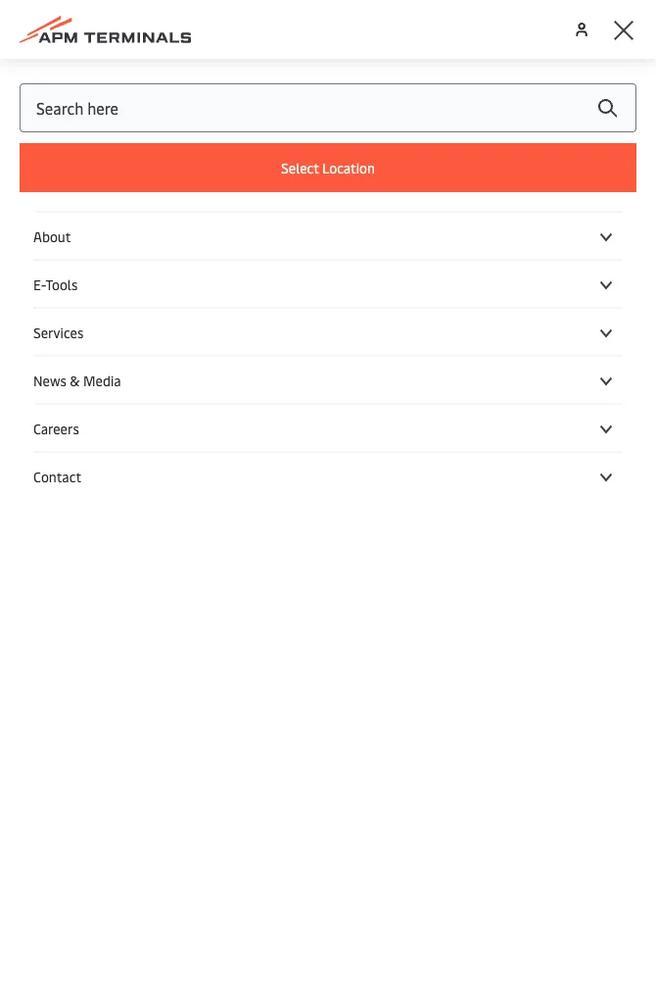 Task type: describe. For each thing, give the bounding box(es) containing it.
it has been brough to our attention that apm-india.com (and similar investment or earning apps) is a fraudulent pyramid investment scheme that is not affiliated with apm terminals in any way. our team has reported this site and it has been taken off line.
[[31, 193, 620, 285]]

are
[[217, 478, 239, 499]]

safe
[[440, 407, 469, 428]]

terminals inside the contact your local apm terminals facility
[[143, 501, 213, 522]]

not
[[496, 217, 520, 238]]

1 vertical spatial the
[[339, 478, 363, 499]]

operation.
[[553, 407, 624, 428]]

e-
[[33, 275, 45, 293]]

for
[[367, 383, 387, 404]]

trust
[[338, 454, 373, 475]]

attend
[[566, 383, 613, 404]]

terminals inside it has been brough to our attention that apm-india.com (and similar investment or earning apps) is a fraudulent pyramid investment scheme that is not affiliated with apm terminals in any way. our team has reported this site and it has been taken off line.
[[104, 240, 175, 261]]

social
[[454, 430, 494, 452]]

if inside if you have been a victim of fraud, we advise you to report it to your local police authorities.
[[51, 312, 61, 333]]

ask
[[211, 430, 234, 452]]

reported
[[357, 240, 421, 261]]

if inside the safety of our customers' data is paramount for us at apm terminals. we attend to the highest standards in handling your data to ensure a safe and secure operation. apm terminals will never ask you to pay money through any social media or 3rd party communication platform. please only trust content from our official site, apmterminals.com. if you are unsure about the legitimacy of a site, please
[[173, 478, 184, 499]]

<
[[36, 64, 43, 82]]

standards
[[133, 407, 203, 428]]

any inside the safety of our customers' data is paramount for us at apm terminals. we attend to the highest standards in handling your data to ensure a safe and secure operation. apm terminals will never ask you to pay money through any social media or 3rd party communication platform. please only trust content from our official site, apmterminals.com. if you are unsure about the legitimacy of a site, please
[[426, 430, 450, 452]]

0 horizontal spatial the
[[50, 407, 73, 428]]

police
[[563, 312, 605, 333]]

india.com (and
[[359, 193, 464, 214]]

money
[[314, 430, 362, 452]]

in inside it has been brough to our attention that apm-india.com (and similar investment or earning apps) is a fraudulent pyramid investment scheme that is not affiliated with apm terminals in any way. our team has reported this site and it has been taken off line.
[[178, 240, 191, 261]]

apm up party
[[31, 430, 65, 452]]

< global home
[[36, 64, 126, 82]]

communication
[[72, 454, 181, 475]]

global home link
[[47, 64, 126, 82]]

advise
[[315, 312, 360, 333]]

e-tools
[[33, 275, 78, 293]]

you up authorities.
[[65, 312, 91, 333]]

secure
[[503, 407, 549, 428]]

contact button
[[33, 467, 624, 485]]

please
[[255, 454, 301, 475]]

and inside it has been brough to our attention that apm-india.com (and similar investment or earning apps) is a fraudulent pyramid investment scheme that is not affiliated with apm terminals in any way. our team has reported this site and it has been taken off line.
[[485, 240, 512, 261]]

if you have been a victim of fraud, we advise you to report it to your local police authorities.
[[51, 312, 605, 356]]

home
[[89, 64, 126, 82]]

apm inside the contact your local apm terminals facility
[[106, 501, 140, 522]]

global
[[47, 64, 86, 82]]

1 vertical spatial of
[[443, 478, 458, 499]]

pay
[[286, 430, 311, 452]]

customers'
[[155, 383, 231, 404]]

earning
[[31, 217, 86, 238]]

fraudulent
[[159, 217, 237, 238]]

your inside the contact your local apm terminals facility
[[31, 501, 64, 522]]

unsure
[[243, 478, 291, 499]]

official
[[500, 454, 549, 475]]

fraudulent websites
[[31, 117, 311, 159]]

websites
[[190, 117, 311, 159]]

services button
[[33, 323, 624, 341]]

paramount
[[285, 383, 363, 404]]

2 horizontal spatial has
[[530, 240, 555, 261]]

local inside the contact your local apm terminals facility
[[67, 501, 103, 522]]

select location
[[281, 158, 376, 177]]

3rd
[[563, 430, 587, 452]]

terminals.
[[465, 383, 536, 404]]

we
[[540, 383, 562, 404]]

a inside it has been brough to our attention that apm-india.com (and similar investment or earning apps) is a fraudulent pyramid investment scheme that is not affiliated with apm terminals in any way. our team has reported this site and it has been taken off line.
[[147, 217, 156, 238]]

e-tools button
[[33, 275, 624, 293]]

0 vertical spatial been
[[74, 193, 110, 214]]

the
[[31, 383, 57, 404]]

content
[[376, 454, 431, 475]]

only
[[305, 454, 335, 475]]

contact your local apm terminals facility link
[[31, 478, 610, 522]]

we
[[291, 312, 312, 333]]

media
[[498, 430, 541, 452]]

pyramid
[[241, 217, 300, 238]]

report
[[411, 312, 455, 333]]

safety
[[61, 383, 105, 404]]

select
[[281, 158, 319, 177]]

Global search search field
[[20, 83, 637, 132]]

1 horizontal spatial data
[[323, 407, 354, 428]]

about button
[[33, 226, 624, 245]]

with
[[31, 240, 64, 261]]

to inside it has been brough to our attention that apm-india.com (and similar investment or earning apps) is a fraudulent pyramid investment scheme that is not affiliated with apm terminals in any way. our team has reported this site and it has been taken off line.
[[168, 193, 184, 214]]

at
[[411, 383, 425, 404]]

facility
[[217, 501, 269, 522]]

way. our
[[224, 240, 284, 261]]

to right report
[[472, 312, 487, 333]]

tools
[[45, 275, 78, 293]]

handling
[[223, 407, 284, 428]]

fraudulent
[[31, 117, 182, 159]]

apm up safe at the top of page
[[428, 383, 462, 404]]

authorities.
[[51, 335, 131, 356]]

to left report
[[392, 312, 407, 333]]

about
[[33, 226, 71, 245]]

never
[[168, 430, 207, 452]]

site
[[455, 240, 482, 261]]

similar
[[467, 193, 516, 214]]

media
[[83, 371, 121, 389]]

affiliated
[[524, 217, 592, 238]]

or inside the safety of our customers' data is paramount for us at apm terminals. we attend to the highest standards in handling your data to ensure a safe and secure operation. apm terminals will never ask you to pay money through any social media or 3rd party communication platform. please only trust content from our official site, apmterminals.com. if you are unsure about the legitimacy of a site, please
[[545, 430, 559, 452]]



Task type: vqa. For each thing, say whether or not it's contained in the screenshot.
'If' in If you have been a victim of fraud, we advise you to report it to your local police authorities.
yes



Task type: locate. For each thing, give the bounding box(es) containing it.
site, down 3rd
[[553, 454, 582, 475]]

terminals inside the safety of our customers' data is paramount for us at apm terminals. we attend to the highest standards in handling your data to ensure a safe and secure operation. apm terminals will never ask you to pay money through any social media or 3rd party communication platform. please only trust content from our official site, apmterminals.com. if you are unsure about the legitimacy of a site, please
[[68, 430, 136, 452]]

0 vertical spatial in
[[178, 240, 191, 261]]

local
[[526, 312, 559, 333], [67, 501, 103, 522]]

and inside the safety of our customers' data is paramount for us at apm terminals. we attend to the highest standards in handling your data to ensure a safe and secure operation. apm terminals will never ask you to pay money through any social media or 3rd party communication platform. please only trust content from our official site, apmterminals.com. if you are unsure about the legitimacy of a site, please
[[473, 407, 500, 428]]

1 horizontal spatial your
[[288, 407, 319, 428]]

victim
[[181, 312, 224, 333]]

0 horizontal spatial been
[[74, 193, 110, 214]]

news & media button
[[33, 371, 624, 389]]

0 vertical spatial site,
[[553, 454, 582, 475]]

0 vertical spatial your
[[491, 312, 522, 333]]

our inside it has been brough to our attention that apm-india.com (and similar investment or earning apps) is a fraudulent pyramid investment scheme that is not affiliated with apm terminals in any way. our team has reported this site and it has been taken off line.
[[187, 193, 211, 214]]

2 horizontal spatial a
[[462, 478, 470, 499]]

2 vertical spatial terminals
[[143, 501, 213, 522]]

1 horizontal spatial of
[[443, 478, 458, 499]]

ensure
[[377, 407, 424, 428]]

investment up affiliated
[[520, 193, 602, 214]]

2 vertical spatial your
[[31, 501, 64, 522]]

your inside the safety of our customers' data is paramount for us at apm terminals. we attend to the highest standards in handling your data to ensure a safe and secure operation. apm terminals will never ask you to pay money through any social media or 3rd party communication platform. please only trust content from our official site, apmterminals.com. if you are unsure about the legitimacy of a site, please
[[288, 407, 319, 428]]

1 horizontal spatial any
[[426, 430, 450, 452]]

0 vertical spatial any
[[195, 240, 221, 261]]

0 horizontal spatial has
[[46, 193, 71, 214]]

to
[[168, 193, 184, 214], [392, 312, 407, 333], [472, 312, 487, 333], [31, 407, 46, 428], [358, 407, 373, 428], [267, 430, 282, 452]]

that up site
[[446, 217, 477, 238]]

is
[[132, 217, 144, 238], [481, 217, 492, 238], [270, 383, 281, 404]]

1 vertical spatial investment
[[303, 217, 385, 238]]

apm up off
[[67, 240, 101, 261]]

1 vertical spatial it
[[459, 312, 469, 333]]

1 vertical spatial any
[[426, 430, 450, 452]]

your inside if you have been a victim of fraud, we advise you to report it to your local police authorities.
[[491, 312, 522, 333]]

it
[[515, 240, 526, 261], [459, 312, 469, 333]]

terminals up line.
[[104, 240, 175, 261]]

select location button
[[20, 143, 637, 192]]

that down select on the left top of the page
[[287, 193, 318, 214]]

0 vertical spatial our
[[187, 193, 211, 214]]

1 horizontal spatial it
[[515, 240, 526, 261]]

you
[[65, 312, 91, 333], [363, 312, 389, 333], [238, 430, 264, 452], [187, 478, 213, 499]]

2 vertical spatial our
[[473, 454, 496, 475]]

0 horizontal spatial of
[[109, 383, 124, 404]]

scheme
[[389, 217, 443, 238]]

0 horizontal spatial any
[[195, 240, 221, 261]]

the safety of our customers' data is paramount for us at apm terminals. we attend to the highest standards in handling your data to ensure a safe and secure operation. apm terminals will never ask you to pay money through any social media or 3rd party communication platform. please only trust content from our official site, apmterminals.com. if you are unsure about the legitimacy of a site, please
[[31, 383, 624, 499]]

contact
[[33, 467, 81, 485]]

legitimacy
[[367, 478, 439, 499]]

our up standards
[[128, 383, 151, 404]]

to up fraudulent
[[168, 193, 184, 214]]

1 horizontal spatial been
[[558, 240, 593, 261]]

1 horizontal spatial investment
[[520, 193, 602, 214]]

attention
[[215, 193, 284, 214]]

it inside if you have been a victim of fraud, we advise you to report it to your local police authorities.
[[459, 312, 469, 333]]

0 vertical spatial of
[[109, 383, 124, 404]]

please
[[506, 478, 552, 499]]

2 horizontal spatial our
[[473, 454, 496, 475]]

apm
[[67, 240, 101, 261], [428, 383, 462, 404], [31, 430, 65, 452], [106, 501, 140, 522]]

the
[[50, 407, 73, 428], [339, 478, 363, 499]]

us
[[391, 383, 407, 404]]

of down from
[[443, 478, 458, 499]]

and down not
[[485, 240, 512, 261]]

apm inside it has been brough to our attention that apm-india.com (and similar investment or earning apps) is a fraudulent pyramid investment scheme that is not affiliated with apm terminals in any way. our team has reported this site and it has been taken off line.
[[67, 240, 101, 261]]

it inside it has been brough to our attention that apm-india.com (and similar investment or earning apps) is a fraudulent pyramid investment scheme that is not affiliated with apm terminals in any way. our team has reported this site and it has been taken off line.
[[515, 240, 526, 261]]

our up fraudulent
[[187, 193, 211, 214]]

or
[[605, 193, 620, 214], [545, 430, 559, 452]]

contact
[[555, 478, 610, 499]]

0 horizontal spatial in
[[178, 240, 191, 261]]

your up pay
[[288, 407, 319, 428]]

has right it at left top
[[46, 193, 71, 214]]

a left safe at the top of page
[[428, 407, 436, 428]]

it right report
[[459, 312, 469, 333]]

services
[[33, 323, 84, 341]]

to down for
[[358, 407, 373, 428]]

1 vertical spatial local
[[67, 501, 103, 522]]

in
[[178, 240, 191, 261], [207, 407, 219, 428]]

it
[[31, 193, 43, 214]]

will
[[140, 430, 165, 452]]

been up apps)
[[74, 193, 110, 214]]

line.
[[102, 264, 133, 285]]

1 horizontal spatial in
[[207, 407, 219, 428]]

team
[[288, 240, 325, 261]]

if down never
[[173, 478, 184, 499]]

in down fraudulent
[[178, 240, 191, 261]]

contact your local apm terminals facility
[[31, 478, 610, 522]]

this
[[424, 240, 451, 261]]

&
[[70, 371, 80, 389]]

location
[[323, 158, 376, 177]]

0 vertical spatial that
[[287, 193, 318, 214]]

terminals down the highest
[[68, 430, 136, 452]]

apm down "apmterminals.com."
[[106, 501, 140, 522]]

is left not
[[481, 217, 492, 238]]

it down not
[[515, 240, 526, 261]]

data up 'handling' on the top
[[235, 383, 267, 404]]

your
[[491, 312, 522, 333], [288, 407, 319, 428], [31, 501, 64, 522]]

been
[[74, 193, 110, 214], [558, 240, 593, 261]]

any inside it has been brough to our attention that apm-india.com (and similar investment or earning apps) is a fraudulent pyramid investment scheme that is not affiliated with apm terminals in any way. our team has reported this site and it has been taken off line.
[[195, 240, 221, 261]]

in inside the safety of our customers' data is paramount for us at apm terminals. we attend to the highest standards in handling your data to ensure a safe and secure operation. apm terminals will never ask you to pay money through any social media or 3rd party communication platform. please only trust content from our official site, apmterminals.com. if you are unsure about the legitimacy of a site, please
[[207, 407, 219, 428]]

1 vertical spatial site,
[[474, 478, 502, 499]]

you right "advise"
[[363, 312, 389, 333]]

taken
[[31, 264, 73, 285]]

None submit
[[579, 83, 637, 132]]

any
[[195, 240, 221, 261], [426, 430, 450, 452]]

highest
[[77, 407, 129, 428]]

2 horizontal spatial your
[[491, 312, 522, 333]]

0 horizontal spatial it
[[459, 312, 469, 333]]

1 vertical spatial or
[[545, 430, 559, 452]]

of fraud,
[[228, 312, 288, 333]]

apps)
[[90, 217, 129, 238]]

0 vertical spatial a
[[147, 217, 156, 238]]

0 vertical spatial if
[[51, 312, 61, 333]]

about
[[295, 478, 336, 499]]

a
[[147, 217, 156, 238], [428, 407, 436, 428], [462, 478, 470, 499]]

local left police
[[526, 312, 559, 333]]

any up from
[[426, 430, 450, 452]]

through
[[365, 430, 422, 452]]

0 vertical spatial terminals
[[104, 240, 175, 261]]

1 vertical spatial in
[[207, 407, 219, 428]]

1 horizontal spatial if
[[173, 478, 184, 499]]

of
[[109, 383, 124, 404], [443, 478, 458, 499]]

in up ask
[[207, 407, 219, 428]]

site,
[[553, 454, 582, 475], [474, 478, 502, 499]]

2 horizontal spatial is
[[481, 217, 492, 238]]

terminals
[[104, 240, 175, 261], [68, 430, 136, 452], [143, 501, 213, 522]]

1 vertical spatial a
[[428, 407, 436, 428]]

has down affiliated
[[530, 240, 555, 261]]

0 horizontal spatial site,
[[474, 478, 502, 499]]

data
[[235, 383, 267, 404], [323, 407, 354, 428]]

1 horizontal spatial that
[[446, 217, 477, 238]]

1 vertical spatial been
[[558, 240, 593, 261]]

0 vertical spatial the
[[50, 407, 73, 428]]

news
[[33, 371, 67, 389]]

0 horizontal spatial data
[[235, 383, 267, 404]]

careers button
[[33, 419, 624, 437]]

0 horizontal spatial our
[[128, 383, 151, 404]]

have
[[94, 312, 127, 333]]

site, left the please
[[474, 478, 502, 499]]

0 horizontal spatial that
[[287, 193, 318, 214]]

1 vertical spatial terminals
[[68, 430, 136, 452]]

off
[[76, 264, 99, 285]]

1 vertical spatial your
[[288, 407, 319, 428]]

1 vertical spatial that
[[446, 217, 477, 238]]

is up 'handling' on the top
[[270, 383, 281, 404]]

1 horizontal spatial the
[[339, 478, 363, 499]]

terminals down platform.
[[143, 501, 213, 522]]

1 vertical spatial if
[[173, 478, 184, 499]]

is down brough
[[132, 217, 144, 238]]

1 horizontal spatial our
[[187, 193, 211, 214]]

0 vertical spatial investment
[[520, 193, 602, 214]]

1 horizontal spatial is
[[270, 383, 281, 404]]

careers
[[33, 419, 79, 437]]

and up social
[[473, 407, 500, 428]]

local down "apmterminals.com."
[[67, 501, 103, 522]]

your up terminals.
[[491, 312, 522, 333]]

is inside the safety of our customers' data is paramount for us at apm terminals. we attend to the highest standards in handling your data to ensure a safe and secure operation. apm terminals will never ask you to pay money through any social media or 3rd party communication platform. please only trust content from our official site, apmterminals.com. if you are unsure about the legitimacy of a site, please
[[270, 383, 281, 404]]

has
[[46, 193, 71, 214], [328, 240, 353, 261], [530, 240, 555, 261]]

the down the
[[50, 407, 73, 428]]

or inside it has been brough to our attention that apm-india.com (and similar investment or earning apps) is a fraudulent pyramid investment scheme that is not affiliated with apm terminals in any way. our team has reported this site and it has been taken off line.
[[605, 193, 620, 214]]

1 vertical spatial and
[[473, 407, 500, 428]]

1 vertical spatial our
[[128, 383, 151, 404]]

2 vertical spatial a
[[462, 478, 470, 499]]

you down 'handling' on the top
[[238, 430, 264, 452]]

0 horizontal spatial if
[[51, 312, 61, 333]]

1 horizontal spatial or
[[605, 193, 620, 214]]

investment down apm-
[[303, 217, 385, 238]]

1 horizontal spatial a
[[428, 407, 436, 428]]

1 horizontal spatial has
[[328, 240, 353, 261]]

if
[[51, 312, 61, 333], [173, 478, 184, 499]]

0 vertical spatial it
[[515, 240, 526, 261]]

a down brough
[[147, 217, 156, 238]]

1 vertical spatial data
[[323, 407, 354, 428]]

1 horizontal spatial site,
[[553, 454, 582, 475]]

0 vertical spatial data
[[235, 383, 267, 404]]

platform.
[[185, 454, 251, 475]]

0 vertical spatial local
[[526, 312, 559, 333]]

0 vertical spatial or
[[605, 193, 620, 214]]

has right the team
[[328, 240, 353, 261]]

0 horizontal spatial or
[[545, 430, 559, 452]]

your down contact
[[31, 501, 64, 522]]

our down social
[[473, 454, 496, 475]]

if down e-tools
[[51, 312, 61, 333]]

1 horizontal spatial local
[[526, 312, 559, 333]]

from
[[435, 454, 469, 475]]

0 horizontal spatial local
[[67, 501, 103, 522]]

of up the highest
[[109, 383, 124, 404]]

the down 'trust'
[[339, 478, 363, 499]]

been down affiliated
[[558, 240, 593, 261]]

brough
[[113, 193, 165, 214]]

a down from
[[462, 478, 470, 499]]

data up 'money'
[[323, 407, 354, 428]]

0 horizontal spatial is
[[132, 217, 144, 238]]

apmterminals.com.
[[31, 478, 170, 499]]

0 horizontal spatial your
[[31, 501, 64, 522]]

party
[[31, 454, 69, 475]]

any down fraudulent
[[195, 240, 221, 261]]

you left "are"
[[187, 478, 213, 499]]

local inside if you have been a victim of fraud, we advise you to report it to your local police authorities.
[[526, 312, 559, 333]]

investment
[[520, 193, 602, 214], [303, 217, 385, 238]]

been a
[[131, 312, 177, 333]]

0 horizontal spatial a
[[147, 217, 156, 238]]

0 horizontal spatial investment
[[303, 217, 385, 238]]

news & media
[[33, 371, 121, 389]]

to left pay
[[267, 430, 282, 452]]

and
[[485, 240, 512, 261], [473, 407, 500, 428]]

0 vertical spatial and
[[485, 240, 512, 261]]

to down the
[[31, 407, 46, 428]]

apm-
[[322, 193, 359, 214]]



